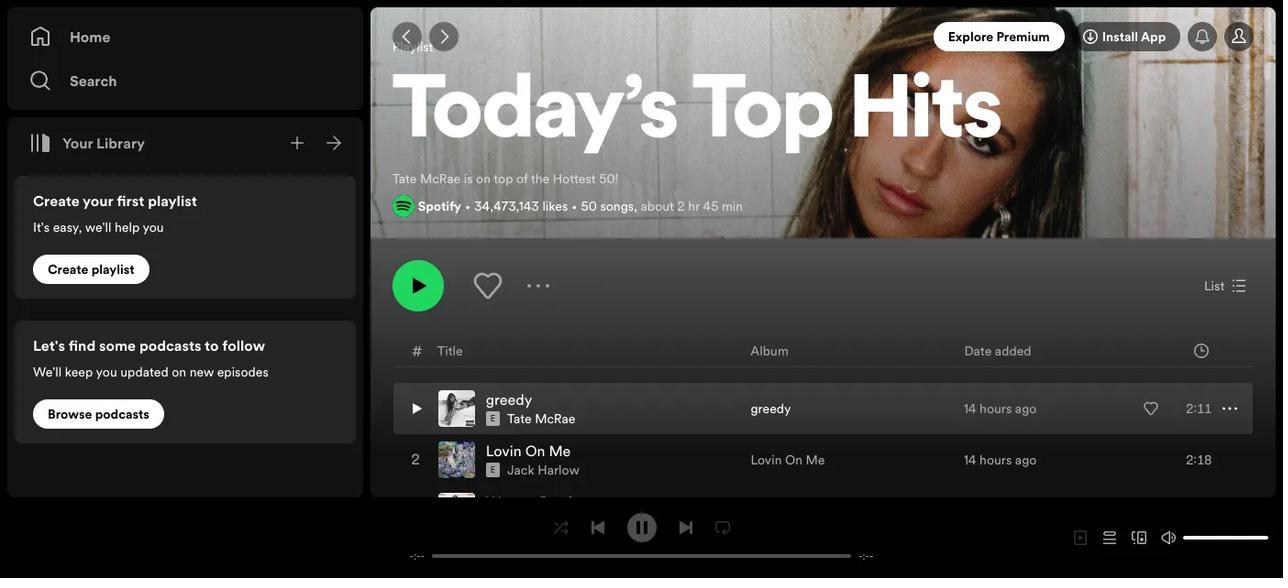 Task type: vqa. For each thing, say whether or not it's contained in the screenshot.
Will
no



Task type: describe. For each thing, give the bounding box(es) containing it.
list
[[1205, 277, 1225, 296]]

album
[[751, 342, 789, 360]]

# row
[[393, 335, 1254, 368]]

34,473,143 likes
[[474, 197, 568, 215]]

you for first
[[143, 218, 164, 237]]

hours for lovin on me
[[980, 452, 1012, 470]]

home
[[70, 27, 111, 47]]

connect to a device image
[[1132, 531, 1147, 546]]

install app link
[[1072, 22, 1181, 51]]

14 hours ago for lovin on me
[[964, 452, 1037, 470]]

premium
[[997, 28, 1050, 46]]

hits
[[850, 71, 1003, 159]]

50 songs , about 2 hr 45 min
[[581, 197, 743, 215]]

create for your
[[33, 191, 80, 211]]

added
[[995, 342, 1032, 360]]

jack harlow
[[507, 462, 580, 480]]

on inside let's find some podcasts to follow we'll keep you updated on new episodes
[[172, 363, 186, 382]]

lovin on me link inside "cell"
[[486, 441, 571, 462]]

today's top hits grid
[[372, 334, 1275, 579]]

50
[[581, 197, 597, 215]]

hottest
[[553, 169, 596, 188]]

some
[[99, 336, 136, 356]]

hr
[[688, 197, 700, 215]]

let's
[[33, 336, 65, 356]]

greedy row
[[393, 384, 1254, 435]]

keep
[[65, 363, 93, 382]]

tate mcrae link
[[507, 410, 576, 429]]

2:18
[[1187, 452, 1212, 470]]

podcasts inside let's find some podcasts to follow we'll keep you updated on new episodes
[[139, 336, 202, 356]]

tate for tate mcrae is on top of the hottest 50!
[[392, 169, 417, 188]]

easy,
[[53, 218, 82, 237]]

lovin for lovin on me
[[751, 452, 782, 470]]

explicit element for greedy
[[486, 412, 500, 427]]

lovin on me
[[751, 452, 825, 470]]

me for lovin on me e
[[549, 441, 571, 462]]

main element
[[7, 7, 363, 498]]

tate for tate mcrae
[[507, 410, 532, 429]]

first
[[117, 191, 144, 211]]

what's new image
[[1196, 29, 1210, 44]]

ago for lovin on me
[[1015, 452, 1037, 470]]

1 horizontal spatial lovin on me link
[[751, 452, 825, 470]]

tate mcrae is on top of the hottest 50!
[[392, 169, 619, 188]]

browse
[[48, 406, 92, 424]]

your library button
[[22, 125, 152, 161]]

next image
[[678, 521, 693, 535]]

e inside greedy e
[[491, 414, 495, 425]]

previous image
[[590, 521, 605, 535]]

is
[[464, 169, 473, 188]]

jack harlow link
[[507, 462, 580, 480]]

on for lovin on me
[[785, 452, 803, 470]]

2 -:-- from the left
[[859, 550, 874, 564]]

45
[[703, 197, 719, 215]]

14 hours ago for greedy
[[964, 400, 1037, 418]]

1 horizontal spatial greedy link
[[751, 400, 791, 418]]

lovin on me cell
[[438, 436, 587, 485]]

lovin on me e
[[486, 441, 571, 476]]

34,473,143
[[474, 197, 539, 215]]

spotify image
[[392, 195, 414, 217]]

me for lovin on me
[[806, 452, 825, 470]]

find
[[69, 336, 96, 356]]

ago for greedy
[[1015, 400, 1037, 418]]

episodes
[[217, 363, 269, 382]]

the
[[531, 169, 550, 188]]

spotify
[[418, 197, 461, 215]]

let's find some podcasts to follow we'll keep you updated on new episodes
[[33, 336, 269, 382]]

your
[[83, 191, 113, 211]]

updated
[[120, 363, 169, 382]]

1 :- from the left
[[414, 550, 421, 564]]

date added
[[965, 342, 1032, 360]]

follow
[[222, 336, 265, 356]]

greedy e
[[486, 390, 532, 425]]

tate mcrae
[[507, 410, 576, 429]]

#
[[412, 341, 423, 361]]

create playlist button
[[33, 255, 149, 284]]

2 :- from the left
[[863, 550, 870, 564]]

you for some
[[96, 363, 117, 382]]

water - remix link
[[486, 493, 580, 513]]

top
[[494, 169, 513, 188]]

top
[[693, 71, 834, 159]]

create playlist
[[48, 261, 135, 279]]

hours for greedy
[[980, 400, 1012, 418]]

songs
[[600, 197, 634, 215]]

we'll
[[33, 363, 62, 382]]

player controls element
[[388, 513, 896, 564]]

search
[[70, 71, 117, 91]]

about
[[641, 197, 674, 215]]



Task type: locate. For each thing, give the bounding box(es) containing it.
mcrae
[[420, 169, 461, 188], [535, 410, 576, 429]]

1 horizontal spatial playlist
[[148, 191, 197, 211]]

playlist inside 'create your first playlist it's easy, we'll help you'
[[148, 191, 197, 211]]

1 vertical spatial hours
[[980, 452, 1012, 470]]

0 horizontal spatial greedy link
[[486, 390, 532, 410]]

mcrae for tate mcrae
[[535, 410, 576, 429]]

greedy up lovin on me "cell"
[[486, 390, 532, 410]]

50!
[[599, 169, 619, 188]]

1 vertical spatial ago
[[1015, 452, 1037, 470]]

1 horizontal spatial me
[[806, 452, 825, 470]]

1 vertical spatial you
[[96, 363, 117, 382]]

2 explicit element from the top
[[486, 463, 500, 478]]

your library
[[62, 133, 145, 153]]

spotify link
[[418, 197, 461, 215]]

on right is
[[476, 169, 491, 188]]

water - remix
[[486, 493, 580, 513]]

jack
[[507, 462, 535, 480]]

podcasts
[[139, 336, 202, 356], [95, 406, 150, 424]]

create for playlist
[[48, 261, 88, 279]]

browse podcasts link
[[33, 400, 164, 429]]

,
[[634, 197, 638, 215]]

1 vertical spatial on
[[172, 363, 186, 382]]

you inside 'create your first playlist it's easy, we'll help you'
[[143, 218, 164, 237]]

greedy
[[486, 390, 532, 410], [751, 400, 791, 418]]

0 vertical spatial you
[[143, 218, 164, 237]]

on inside lovin on me e
[[525, 441, 545, 462]]

date
[[965, 342, 992, 360]]

playlist inside button
[[91, 261, 135, 279]]

1 horizontal spatial you
[[143, 218, 164, 237]]

0 vertical spatial hours
[[980, 400, 1012, 418]]

2 ago from the top
[[1015, 452, 1037, 470]]

2 e from the top
[[491, 465, 495, 476]]

greedy up lovin on me
[[751, 400, 791, 418]]

create up easy,
[[33, 191, 80, 211]]

0 vertical spatial 14 hours ago
[[964, 400, 1037, 418]]

explicit element left jack
[[486, 463, 500, 478]]

0 vertical spatial ago
[[1015, 400, 1037, 418]]

1 vertical spatial playlist
[[91, 261, 135, 279]]

0 vertical spatial create
[[33, 191, 80, 211]]

2:11 cell
[[1144, 385, 1238, 434]]

it's
[[33, 218, 50, 237]]

lovin for lovin on me e
[[486, 441, 522, 462]]

0 horizontal spatial lovin on me link
[[486, 441, 571, 462]]

hours inside greedy row
[[980, 400, 1012, 418]]

0 horizontal spatial playlist
[[91, 261, 135, 279]]

today's
[[392, 71, 679, 159]]

on left new
[[172, 363, 186, 382]]

app
[[1141, 28, 1166, 46]]

playlist
[[148, 191, 197, 211], [91, 261, 135, 279]]

tate up spotify image
[[392, 169, 417, 188]]

0 vertical spatial e
[[491, 414, 495, 425]]

browse podcasts
[[48, 406, 150, 424]]

0 horizontal spatial greedy
[[486, 390, 532, 410]]

mcrae inside greedy cell
[[535, 410, 576, 429]]

-:--
[[410, 550, 425, 564], [859, 550, 874, 564]]

home link
[[29, 18, 341, 55]]

water
[[486, 493, 526, 513]]

1 vertical spatial mcrae
[[535, 410, 576, 429]]

1 vertical spatial e
[[491, 465, 495, 476]]

we'll
[[85, 218, 111, 237]]

1 vertical spatial tate
[[507, 410, 532, 429]]

explore
[[948, 28, 994, 46]]

e left jack
[[491, 465, 495, 476]]

greedy cell
[[438, 385, 583, 434]]

1 horizontal spatial on
[[476, 169, 491, 188]]

1 horizontal spatial on
[[785, 452, 803, 470]]

top bar and user menu element
[[371, 7, 1276, 66]]

me down tate mcrae "link"
[[549, 441, 571, 462]]

enable shuffle image
[[554, 521, 568, 535]]

1 horizontal spatial mcrae
[[535, 410, 576, 429]]

you inside let's find some podcasts to follow we'll keep you updated on new episodes
[[96, 363, 117, 382]]

volume high image
[[1162, 531, 1176, 546]]

ago
[[1015, 400, 1037, 418], [1015, 452, 1037, 470]]

0 horizontal spatial on
[[525, 441, 545, 462]]

play greedy by tate mcrae image
[[409, 398, 424, 420]]

0 vertical spatial podcasts
[[139, 336, 202, 356]]

today's top hits
[[392, 71, 1003, 159]]

create your first playlist it's easy, we'll help you
[[33, 191, 197, 237]]

- inside the today's top hits grid
[[530, 493, 536, 513]]

tate
[[392, 169, 417, 188], [507, 410, 532, 429]]

1 horizontal spatial :-
[[863, 550, 870, 564]]

0 horizontal spatial lovin
[[486, 441, 522, 462]]

2 14 from the top
[[964, 452, 977, 470]]

0 vertical spatial mcrae
[[420, 169, 461, 188]]

1 cell from the left
[[409, 487, 424, 537]]

explicit element
[[486, 412, 500, 427], [486, 463, 500, 478]]

library
[[96, 133, 145, 153]]

help
[[115, 218, 140, 237]]

1 e from the top
[[491, 414, 495, 425]]

lovin down greedy cell at the bottom of page
[[486, 441, 522, 462]]

14 hours ago inside greedy row
[[964, 400, 1037, 418]]

e
[[491, 414, 495, 425], [491, 465, 495, 476]]

pause image
[[634, 521, 649, 535]]

14 hours ago
[[964, 400, 1037, 418], [964, 452, 1037, 470]]

1 horizontal spatial lovin
[[751, 452, 782, 470]]

hours
[[980, 400, 1012, 418], [980, 452, 1012, 470]]

0 horizontal spatial -:--
[[410, 550, 425, 564]]

duration element
[[1195, 344, 1209, 359]]

lovin inside lovin on me e
[[486, 441, 522, 462]]

create inside button
[[48, 261, 88, 279]]

on for lovin on me e
[[525, 441, 545, 462]]

0 horizontal spatial tate
[[392, 169, 417, 188]]

2 hours from the top
[[980, 452, 1012, 470]]

0 vertical spatial tate
[[392, 169, 417, 188]]

1 14 hours ago from the top
[[964, 400, 1037, 418]]

List button
[[1197, 272, 1254, 301]]

of
[[517, 169, 528, 188]]

remix
[[539, 493, 580, 513]]

1 horizontal spatial greedy
[[751, 400, 791, 418]]

ago inside greedy row
[[1015, 400, 1037, 418]]

create down easy,
[[48, 261, 88, 279]]

e up lovin on me "cell"
[[491, 414, 495, 425]]

14 for greedy
[[964, 400, 977, 418]]

1 vertical spatial explicit element
[[486, 463, 500, 478]]

me down greedy row
[[806, 452, 825, 470]]

disable repeat image
[[715, 521, 730, 535]]

min
[[722, 197, 743, 215]]

podcasts down updated
[[95, 406, 150, 424]]

1 hours from the top
[[980, 400, 1012, 418]]

title
[[437, 342, 463, 360]]

you right keep
[[96, 363, 117, 382]]

lovin on me link
[[486, 441, 571, 462], [751, 452, 825, 470]]

0 horizontal spatial you
[[96, 363, 117, 382]]

explicit element for lovin on me
[[486, 463, 500, 478]]

2 14 hours ago from the top
[[964, 452, 1037, 470]]

explicit element inside lovin on me "cell"
[[486, 463, 500, 478]]

mcrae right greedy e at the bottom of page
[[535, 410, 576, 429]]

14 for lovin on me
[[964, 452, 977, 470]]

14 inside greedy row
[[964, 400, 977, 418]]

go back image
[[400, 29, 414, 44]]

greedy link inside cell
[[486, 390, 532, 410]]

lovin down greedy row
[[751, 452, 782, 470]]

search link
[[29, 62, 341, 99]]

1 explicit element from the top
[[486, 412, 500, 427]]

your
[[62, 133, 93, 153]]

0 vertical spatial explicit element
[[486, 412, 500, 427]]

4 cell from the left
[[1144, 487, 1238, 537]]

0 horizontal spatial on
[[172, 363, 186, 382]]

1 -:-- from the left
[[410, 550, 425, 564]]

1 vertical spatial 14
[[964, 452, 977, 470]]

3 cell from the left
[[964, 487, 1037, 537]]

greedy for greedy
[[751, 400, 791, 418]]

cell
[[409, 487, 424, 537], [751, 487, 833, 537], [964, 487, 1037, 537], [1144, 487, 1238, 537]]

install
[[1103, 28, 1139, 46]]

mcrae up spotify link
[[420, 169, 461, 188]]

0 vertical spatial 14
[[964, 400, 977, 418]]

duration image
[[1195, 344, 1209, 359]]

0 horizontal spatial mcrae
[[420, 169, 461, 188]]

greedy link
[[486, 390, 532, 410], [751, 400, 791, 418]]

you right the help
[[143, 218, 164, 237]]

me inside lovin on me e
[[549, 441, 571, 462]]

1 vertical spatial podcasts
[[95, 406, 150, 424]]

greedy link up lovin on me "cell"
[[486, 390, 532, 410]]

you
[[143, 218, 164, 237], [96, 363, 117, 382]]

1 vertical spatial 14 hours ago
[[964, 452, 1037, 470]]

playlist right first
[[148, 191, 197, 211]]

new
[[190, 363, 214, 382]]

2
[[678, 197, 685, 215]]

podcasts up updated
[[139, 336, 202, 356]]

0 horizontal spatial me
[[549, 441, 571, 462]]

greedy inside cell
[[486, 390, 532, 410]]

1 horizontal spatial -:--
[[859, 550, 874, 564]]

create
[[33, 191, 80, 211], [48, 261, 88, 279]]

0 horizontal spatial :-
[[414, 550, 421, 564]]

explore premium
[[948, 28, 1050, 46]]

greedy for greedy e
[[486, 390, 532, 410]]

tate inside greedy cell
[[507, 410, 532, 429]]

1 ago from the top
[[1015, 400, 1037, 418]]

explicit element inside greedy cell
[[486, 412, 500, 427]]

# column header
[[412, 335, 423, 367]]

0 vertical spatial on
[[476, 169, 491, 188]]

1 vertical spatial create
[[48, 261, 88, 279]]

to
[[205, 336, 219, 356]]

lovin
[[486, 441, 522, 462], [751, 452, 782, 470]]

mcrae for tate mcrae is on top of the hottest 50!
[[420, 169, 461, 188]]

install app
[[1103, 28, 1166, 46]]

harlow
[[538, 462, 580, 480]]

e inside lovin on me e
[[491, 465, 495, 476]]

explicit element up lovin on me "cell"
[[486, 412, 500, 427]]

1 horizontal spatial tate
[[507, 410, 532, 429]]

greedy link up lovin on me
[[751, 400, 791, 418]]

on
[[476, 169, 491, 188], [172, 363, 186, 382]]

0 vertical spatial playlist
[[148, 191, 197, 211]]

tate up lovin on me e
[[507, 410, 532, 429]]

Disable repeat checkbox
[[708, 513, 737, 543]]

go forward image
[[436, 29, 451, 44]]

1 14 from the top
[[964, 400, 977, 418]]

likes
[[543, 197, 568, 215]]

:-
[[414, 550, 421, 564], [863, 550, 870, 564]]

playlist down the help
[[91, 261, 135, 279]]

2 cell from the left
[[751, 487, 833, 537]]

create inside 'create your first playlist it's easy, we'll help you'
[[33, 191, 80, 211]]

14
[[964, 400, 977, 418], [964, 452, 977, 470]]

2:11
[[1187, 400, 1212, 418]]

explore premium button
[[934, 22, 1065, 51]]

playlist
[[392, 38, 433, 56]]



